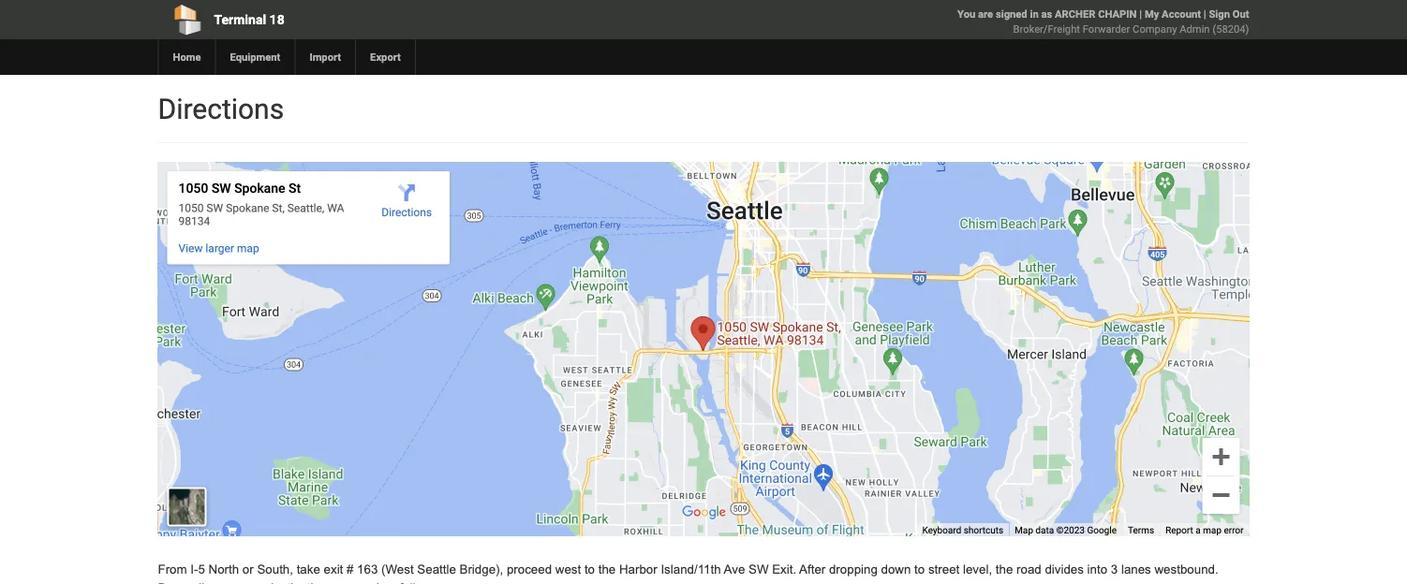 Task type: vqa. For each thing, say whether or not it's contained in the screenshot.
second "TO" from the right
yes



Task type: describe. For each thing, give the bounding box(es) containing it.
2 | from the left
[[1204, 8, 1207, 20]]

1 horizontal spatial proceed
[[507, 563, 552, 577]]

out
[[1233, 8, 1249, 20]]

account
[[1162, 8, 1201, 20]]

2 the from the left
[[996, 563, 1013, 577]]

road
[[1017, 563, 1042, 577]]

from
[[158, 563, 187, 577]]

into
[[1087, 563, 1108, 577]]

(west
[[381, 563, 414, 577]]

dropping
[[829, 563, 878, 577]]

from i-5 north or south, take exit # 163 (west seattle bridge), proceed west to the harbor island/11th ave sw exit. after dropping down to street level, the road divides into 3 lanes westbound. depending on your destination, proceed as follows:
[[158, 563, 1219, 585]]

exit.
[[772, 563, 797, 577]]

north
[[209, 563, 239, 577]]

down
[[881, 563, 911, 577]]

sign out link
[[1209, 8, 1249, 20]]

exit
[[324, 563, 343, 577]]

forwarder
[[1083, 23, 1130, 35]]

equipment
[[230, 51, 281, 63]]

ave
[[724, 563, 745, 577]]

are
[[978, 8, 993, 20]]

export
[[370, 51, 401, 63]]

import link
[[295, 39, 355, 75]]

follows:
[[400, 582, 441, 585]]

0 horizontal spatial proceed
[[334, 582, 379, 585]]

18
[[269, 12, 285, 27]]

sw
[[749, 563, 769, 577]]

or
[[243, 563, 254, 577]]

westbound.
[[1155, 563, 1219, 577]]

#
[[347, 563, 354, 577]]

5
[[198, 563, 205, 577]]

depending
[[158, 582, 218, 585]]

level,
[[963, 563, 992, 577]]

destination,
[[267, 582, 331, 585]]



Task type: locate. For each thing, give the bounding box(es) containing it.
the left road
[[996, 563, 1013, 577]]

in
[[1030, 8, 1039, 20]]

on
[[222, 582, 236, 585]]

1 horizontal spatial to
[[915, 563, 925, 577]]

to right down
[[915, 563, 925, 577]]

proceed left west
[[507, 563, 552, 577]]

1 | from the left
[[1140, 8, 1142, 20]]

0 horizontal spatial as
[[383, 582, 396, 585]]

0 vertical spatial as
[[1041, 8, 1053, 20]]

export link
[[355, 39, 415, 75]]

as right in
[[1041, 8, 1053, 20]]

3
[[1111, 563, 1118, 577]]

as
[[1041, 8, 1053, 20], [383, 582, 396, 585]]

|
[[1140, 8, 1142, 20], [1204, 8, 1207, 20]]

1 the from the left
[[598, 563, 616, 577]]

you are signed in as archer chapin | my account | sign out broker/freight forwarder company admin (58204)
[[958, 8, 1249, 35]]

street
[[929, 563, 960, 577]]

home link
[[158, 39, 215, 75]]

my
[[1145, 8, 1159, 20]]

1 horizontal spatial as
[[1041, 8, 1053, 20]]

sign
[[1209, 8, 1230, 20]]

as down "(west"
[[383, 582, 396, 585]]

import
[[310, 51, 341, 63]]

0 horizontal spatial to
[[585, 563, 595, 577]]

island/11th
[[661, 563, 721, 577]]

the
[[598, 563, 616, 577], [996, 563, 1013, 577]]

admin
[[1180, 23, 1210, 35]]

west
[[555, 563, 581, 577]]

(58204)
[[1213, 23, 1249, 35]]

your
[[239, 582, 263, 585]]

seattle
[[417, 563, 456, 577]]

directions
[[158, 92, 284, 126]]

1 horizontal spatial |
[[1204, 8, 1207, 20]]

| left 'my'
[[1140, 8, 1142, 20]]

163
[[357, 563, 378, 577]]

take
[[297, 563, 320, 577]]

terminal
[[214, 12, 266, 27]]

terminal 18 link
[[158, 0, 596, 39]]

as inside "you are signed in as archer chapin | my account | sign out broker/freight forwarder company admin (58204)"
[[1041, 8, 1053, 20]]

0 horizontal spatial the
[[598, 563, 616, 577]]

bridge),
[[460, 563, 503, 577]]

signed
[[996, 8, 1028, 20]]

company
[[1133, 23, 1177, 35]]

to right west
[[585, 563, 595, 577]]

1 vertical spatial as
[[383, 582, 396, 585]]

1 horizontal spatial the
[[996, 563, 1013, 577]]

the left harbor
[[598, 563, 616, 577]]

equipment link
[[215, 39, 295, 75]]

south,
[[257, 563, 293, 577]]

0 vertical spatial proceed
[[507, 563, 552, 577]]

chapin
[[1098, 8, 1137, 20]]

to
[[585, 563, 595, 577], [915, 563, 925, 577]]

as inside from i-5 north or south, take exit # 163 (west seattle bridge), proceed west to the harbor island/11th ave sw exit. after dropping down to street level, the road divides into 3 lanes westbound. depending on your destination, proceed as follows:
[[383, 582, 396, 585]]

divides
[[1045, 563, 1084, 577]]

terminal 18
[[214, 12, 285, 27]]

0 horizontal spatial |
[[1140, 8, 1142, 20]]

i-
[[190, 563, 198, 577]]

after
[[799, 563, 826, 577]]

you
[[958, 8, 976, 20]]

harbor
[[619, 563, 658, 577]]

proceed
[[507, 563, 552, 577], [334, 582, 379, 585]]

my account link
[[1145, 8, 1201, 20]]

lanes
[[1122, 563, 1151, 577]]

1 to from the left
[[585, 563, 595, 577]]

home
[[173, 51, 201, 63]]

1 vertical spatial proceed
[[334, 582, 379, 585]]

archer
[[1055, 8, 1096, 20]]

proceed down #
[[334, 582, 379, 585]]

broker/freight
[[1013, 23, 1080, 35]]

| left sign
[[1204, 8, 1207, 20]]

2 to from the left
[[915, 563, 925, 577]]



